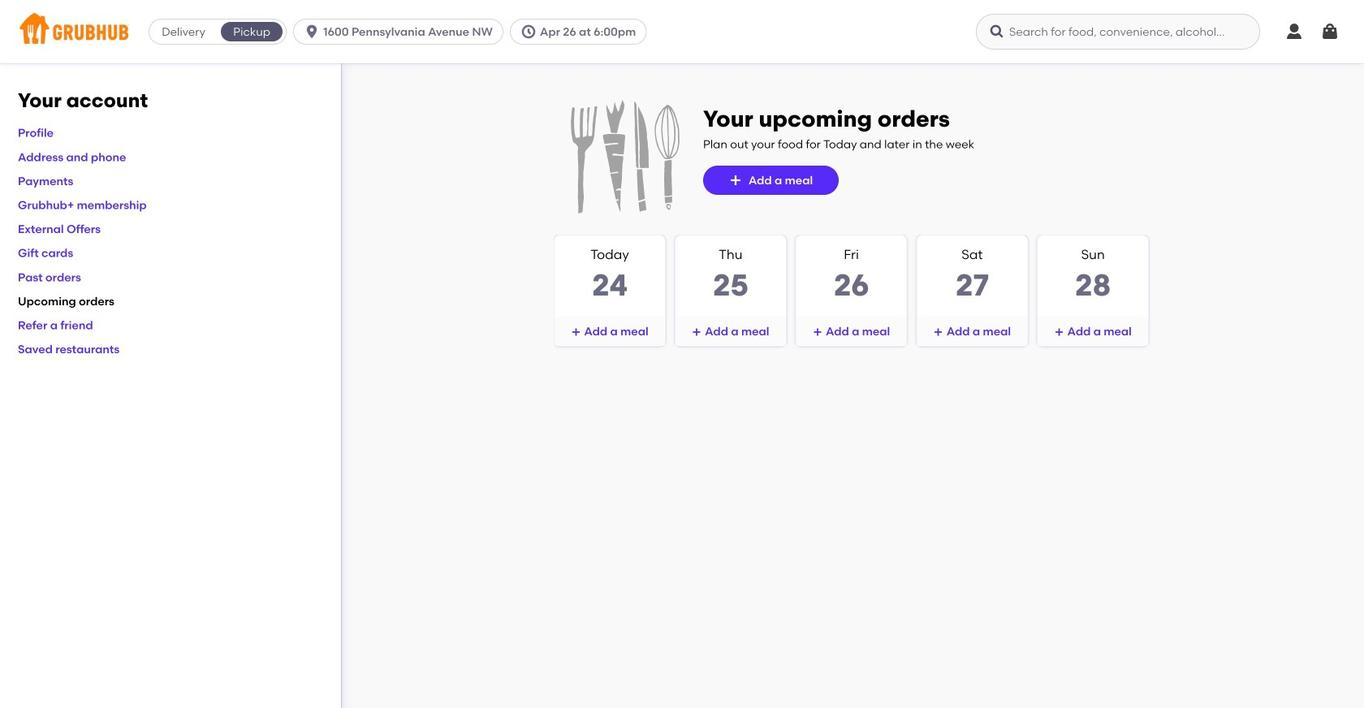 Task type: describe. For each thing, give the bounding box(es) containing it.
2 horizontal spatial svg image
[[1321, 22, 1340, 41]]

1 horizontal spatial svg image
[[1285, 22, 1305, 41]]

0 horizontal spatial svg image
[[813, 328, 823, 337]]



Task type: vqa. For each thing, say whether or not it's contained in the screenshot.
Main Navigation navigation
yes



Task type: locate. For each thing, give the bounding box(es) containing it.
svg image
[[304, 24, 320, 40], [521, 24, 537, 40], [989, 24, 1006, 40], [729, 174, 742, 187], [571, 328, 581, 337], [692, 328, 702, 337], [934, 328, 944, 337], [1055, 328, 1065, 337]]

svg image
[[1285, 22, 1305, 41], [1321, 22, 1340, 41], [813, 328, 823, 337]]

Search for food, convenience, alcohol... search field
[[976, 14, 1261, 50]]

main navigation navigation
[[0, 0, 1365, 63]]



